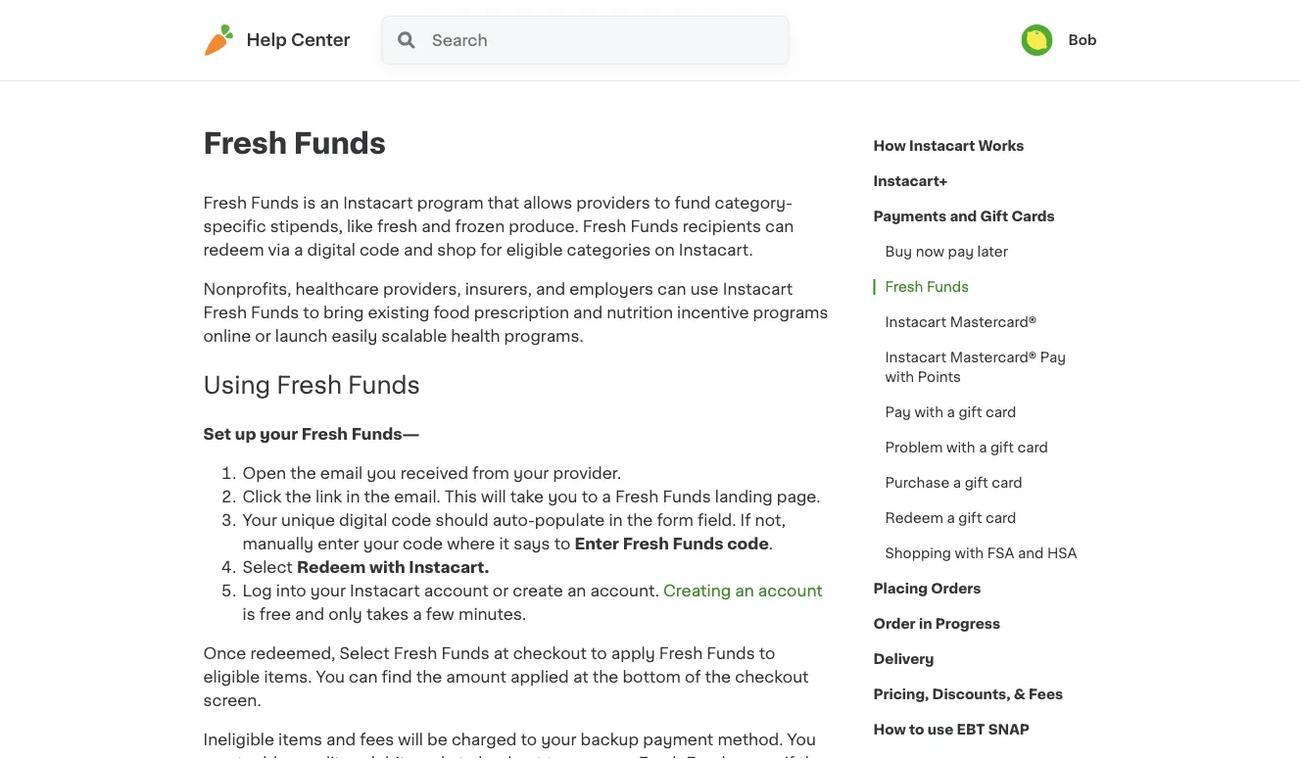 Task type: describe. For each thing, give the bounding box(es) containing it.
takes
[[366, 606, 409, 622]]

fresh inside the open the email you received from your provider. click the link in the email. this will take you to a fresh funds landing page.
[[615, 489, 659, 504]]

to down creating an account link
[[759, 646, 775, 661]]

problem
[[885, 441, 943, 455]]

or inside nonprofits, healthcare providers, insurers, and employers can use instacart fresh funds to bring existing food prescription and nutrition incentive programs online or launch easily scalable health programs.
[[255, 328, 271, 344]]

can inside once redeemed, select fresh funds at checkout to apply fresh funds to eligible items. you can find the amount applied at the bottom of the checkout screen.
[[349, 669, 378, 685]]

your
[[243, 512, 277, 528]]

a down points
[[947, 406, 955, 419]]

should
[[436, 512, 489, 528]]

buy
[[885, 245, 912, 259]]

open the email you received from your provider. click the link in the email. this will take you to a fresh funds landing page.
[[243, 465, 825, 504]]

a down purchase a gift card link
[[947, 511, 955, 525]]

with for pay
[[915, 406, 944, 419]]

the down "apply"
[[593, 669, 619, 685]]

a inside select redeem with instacart. log into your instacart account or create an account. creating an account is free and only takes a few minutes.
[[413, 606, 422, 622]]

on
[[655, 242, 675, 258]]

you must add a credit or debit card at checkout to use your fresh funds, even if th
[[203, 732, 825, 759]]

the up unique
[[285, 489, 312, 504]]

how for how to use ebt snap
[[874, 723, 906, 737]]

into
[[276, 583, 306, 599]]

digital inside 'your unique digital code should auto-populate in the form field. if not, manually enter your code where it says to'
[[339, 512, 387, 528]]

.
[[769, 536, 773, 552]]

fresh
[[377, 219, 418, 234]]

program
[[417, 195, 484, 211]]

order in progress link
[[874, 607, 1001, 642]]

ineligible
[[203, 732, 274, 747]]

link
[[316, 489, 342, 504]]

funds up "stipends,"
[[251, 195, 299, 211]]

items
[[278, 732, 322, 747]]

gift down problem with a gift card
[[965, 476, 988, 490]]

stipends,
[[270, 219, 343, 234]]

select inside once redeemed, select fresh funds at checkout to apply fresh funds to eligible items. you can find the amount applied at the bottom of the checkout screen.
[[339, 646, 390, 661]]

code down if
[[727, 536, 769, 552]]

1 horizontal spatial redeem
[[885, 511, 944, 525]]

pay inside instacart mastercard® pay with points
[[1040, 351, 1066, 365]]

to down pricing, at bottom right
[[909, 723, 924, 737]]

incentive
[[677, 305, 749, 320]]

buy now pay later
[[885, 245, 1008, 259]]

1 horizontal spatial an
[[567, 583, 586, 599]]

to inside the open the email you received from your provider. click the link in the email. this will take you to a fresh funds landing page.
[[582, 489, 598, 504]]

bob link
[[1021, 24, 1097, 56]]

populate
[[535, 512, 605, 528]]

easily
[[332, 328, 378, 344]]

purchase a gift card
[[885, 476, 1023, 490]]

this
[[445, 489, 477, 504]]

progress
[[936, 617, 1001, 631]]

set
[[203, 426, 231, 442]]

enter
[[575, 536, 619, 552]]

if
[[740, 512, 751, 528]]

create
[[513, 583, 563, 599]]

points
[[918, 370, 961, 384]]

minutes.
[[458, 606, 526, 622]]

you inside you must add a credit or debit card at checkout to use your fresh funds, even if th
[[787, 732, 816, 747]]

how instacart works link
[[874, 128, 1024, 164]]

you inside once redeemed, select fresh funds at checkout to apply fresh funds to eligible items. you can find the amount applied at the bottom of the checkout screen.
[[316, 669, 345, 685]]

funds down the field. in the right of the page
[[673, 536, 724, 552]]

instacart inside select redeem with instacart. log into your instacart account or create an account. creating an account is free and only takes a few minutes.
[[350, 583, 420, 599]]

instacart+ link
[[874, 164, 948, 199]]

landing
[[715, 489, 773, 504]]

purchase a gift card link
[[874, 465, 1034, 501]]

card down problem with a gift card link
[[992, 476, 1023, 490]]

instacart mastercard® pay with points link
[[874, 340, 1097, 395]]

how to use ebt snap link
[[874, 712, 1030, 748]]

charged
[[452, 732, 517, 747]]

2 horizontal spatial an
[[735, 583, 754, 599]]

later
[[977, 245, 1008, 259]]

in inside the open the email you received from your provider. click the link in the email. this will take you to a fresh funds landing page.
[[346, 489, 360, 504]]

and right fsa
[[1018, 547, 1044, 560]]

healthcare
[[295, 281, 379, 297]]

account.
[[590, 583, 659, 599]]

a up redeem a gift card
[[953, 476, 961, 490]]

purchase
[[885, 476, 950, 490]]

or inside you must add a credit or debit card at checkout to use your fresh funds, even if th
[[345, 755, 361, 759]]

fees
[[1029, 688, 1063, 702]]

user avatar image
[[1021, 24, 1053, 56]]

and down employers
[[573, 305, 603, 320]]

shopping with fsa and hsa link
[[874, 536, 1089, 571]]

0 vertical spatial checkout
[[513, 646, 587, 661]]

pricing,
[[874, 688, 929, 702]]

code down "should"
[[403, 536, 443, 552]]

providers,
[[383, 281, 461, 297]]

your right 'up'
[[260, 426, 298, 442]]

fees
[[360, 732, 394, 747]]

can inside nonprofits, healthcare providers, insurers, and employers can use instacart fresh funds to bring existing food prescription and nutrition incentive programs online or launch easily scalable health programs.
[[658, 281, 686, 297]]

funds up funds—
[[348, 373, 420, 397]]

only
[[329, 606, 362, 622]]

instacart inside instacart mastercard® pay with points
[[885, 351, 947, 365]]

a inside you must add a credit or debit card at checkout to use your fresh funds, even if th
[[281, 755, 291, 759]]

the right find
[[416, 669, 442, 685]]

0 horizontal spatial will
[[398, 732, 423, 747]]

with inside select redeem with instacart. log into your instacart account or create an account. creating an account is free and only takes a few minutes.
[[369, 559, 405, 575]]

log
[[243, 583, 272, 599]]

and up credit in the bottom left of the page
[[326, 732, 356, 747]]

enter fresh funds code .
[[575, 536, 777, 552]]

use inside you must add a credit or debit card at checkout to use your fresh funds, even if th
[[567, 755, 595, 759]]

instacart. inside select redeem with instacart. log into your instacart account or create an account. creating an account is free and only takes a few minutes.
[[409, 559, 489, 575]]

produce.
[[509, 219, 579, 234]]

payments and gift cards
[[874, 210, 1055, 223]]

debit
[[365, 755, 406, 759]]

instacart inside nonprofits, healthcare providers, insurers, and employers can use instacart fresh funds to bring existing food prescription and nutrition incentive programs online or launch easily scalable health programs.
[[723, 281, 793, 297]]

existing
[[368, 305, 430, 320]]

using fresh funds
[[203, 373, 420, 397]]

a inside "fresh funds is an instacart program that allows providers to fund category- specific stipends, like fresh and frozen produce. fresh funds recipients can redeem via a digital code and shop for eligible categories on instacart."
[[294, 242, 303, 258]]

to inside "fresh funds is an instacart program that allows providers to fund category- specific stipends, like fresh and frozen produce. fresh funds recipients can redeem via a digital code and shop for eligible categories on instacart."
[[654, 195, 671, 211]]

it
[[499, 536, 510, 552]]

0 vertical spatial at
[[494, 646, 509, 661]]

instacart up instacart+ link
[[909, 139, 975, 153]]

creating an account link
[[663, 583, 823, 599]]

0 horizontal spatial you
[[367, 465, 396, 481]]

your inside the open the email you received from your provider. click the link in the email. this will take you to a fresh funds landing page.
[[513, 465, 549, 481]]

instacart. inside "fresh funds is an instacart program that allows providers to fund category- specific stipends, like fresh and frozen produce. fresh funds recipients can redeem via a digital code and shop for eligible categories on instacart."
[[679, 242, 753, 258]]

code inside "fresh funds is an instacart program that allows providers to fund category- specific stipends, like fresh and frozen produce. fresh funds recipients can redeem via a digital code and shop for eligible categories on instacart."
[[360, 242, 400, 258]]

prescription
[[474, 305, 569, 320]]

to inside 'your unique digital code should auto-populate in the form field. if not, manually enter your code where it says to'
[[554, 536, 571, 552]]

1 vertical spatial checkout
[[735, 669, 809, 685]]

for
[[480, 242, 502, 258]]

add
[[247, 755, 277, 759]]

redeem a gift card link
[[874, 501, 1028, 536]]

card up purchase a gift card link
[[1018, 441, 1048, 455]]

can inside "fresh funds is an instacart program that allows providers to fund category- specific stipends, like fresh and frozen produce. fresh funds recipients can redeem via a digital code and shop for eligible categories on instacart."
[[765, 219, 794, 234]]

will inside the open the email you received from your provider. click the link in the email. this will take you to a fresh funds landing page.
[[481, 489, 506, 504]]

use inside nonprofits, healthcare providers, insurers, and employers can use instacart fresh funds to bring existing food prescription and nutrition incentive programs online or launch easily scalable health programs.
[[690, 281, 719, 297]]

to left "apply"
[[591, 646, 607, 661]]

where
[[447, 536, 495, 552]]

to inside you must add a credit or debit card at checkout to use your fresh funds, even if th
[[546, 755, 563, 759]]

payment
[[643, 732, 714, 747]]

mastercard® for instacart mastercard®
[[950, 316, 1037, 329]]

problem with a gift card
[[885, 441, 1048, 455]]

the up link
[[290, 465, 316, 481]]

category-
[[715, 195, 793, 211]]

funds up 'amount'
[[441, 646, 490, 661]]

bob
[[1068, 33, 1097, 47]]

fsa
[[987, 547, 1015, 560]]

order in progress
[[874, 617, 1001, 631]]

digital inside "fresh funds is an instacart program that allows providers to fund category- specific stipends, like fresh and frozen produce. fresh funds recipients can redeem via a digital code and shop for eligible categories on instacart."
[[307, 242, 356, 258]]

pricing, discounts, & fees
[[874, 688, 1063, 702]]

with for problem
[[946, 441, 976, 455]]

once
[[203, 646, 246, 661]]

and up prescription
[[536, 281, 566, 297]]

your inside you must add a credit or debit card at checkout to use your fresh funds, even if th
[[599, 755, 635, 759]]

employers
[[570, 281, 654, 297]]

and down the fresh
[[404, 242, 433, 258]]

card inside you must add a credit or debit card at checkout to use your fresh funds, even if th
[[410, 755, 445, 759]]

discounts,
[[932, 688, 1011, 702]]

instacart inside "fresh funds is an instacart program that allows providers to fund category- specific stipends, like fresh and frozen produce. fresh funds recipients can redeem via a digital code and shop for eligible categories on instacart."
[[343, 195, 413, 211]]

your left backup
[[541, 732, 577, 747]]

in inside 'your unique digital code should auto-populate in the form field. if not, manually enter your code where it says to'
[[609, 512, 623, 528]]

categories
[[567, 242, 651, 258]]

help
[[246, 32, 287, 49]]

method.
[[718, 732, 783, 747]]

gift up problem with a gift card link
[[959, 406, 982, 419]]

using
[[203, 373, 271, 397]]

and left gift
[[950, 210, 977, 223]]

redeem a gift card
[[885, 511, 1016, 525]]



Task type: locate. For each thing, give the bounding box(es) containing it.
select up find
[[339, 646, 390, 661]]

open
[[243, 465, 286, 481]]

payments and gift cards link
[[874, 199, 1055, 234]]

with down points
[[915, 406, 944, 419]]

your up take at the bottom left
[[513, 465, 549, 481]]

&
[[1014, 688, 1026, 702]]

redeem down purchase
[[885, 511, 944, 525]]

0 vertical spatial or
[[255, 328, 271, 344]]

0 vertical spatial can
[[765, 219, 794, 234]]

1 vertical spatial use
[[928, 723, 954, 737]]

backup
[[581, 732, 639, 747]]

the left form
[[627, 512, 653, 528]]

0 vertical spatial pay
[[1040, 351, 1066, 365]]

0 horizontal spatial you
[[316, 669, 345, 685]]

eligible up screen.
[[203, 669, 260, 685]]

or inside select redeem with instacart. log into your instacart account or create an account. creating an account is free and only takes a few minutes.
[[493, 583, 509, 599]]

funds up 'launch'
[[251, 305, 299, 320]]

1 vertical spatial select
[[339, 646, 390, 661]]

0 vertical spatial digital
[[307, 242, 356, 258]]

eligible inside once redeemed, select fresh funds at checkout to apply fresh funds to eligible items. you can find the amount applied at the bottom of the checkout screen.
[[203, 669, 260, 685]]

orders
[[931, 582, 981, 596]]

to down the ineligible items and fees will be charged to your backup payment method.
[[546, 755, 563, 759]]

not,
[[755, 512, 786, 528]]

fresh funds
[[203, 130, 386, 158], [885, 280, 969, 294]]

funds inside nonprofits, healthcare providers, insurers, and employers can use instacart fresh funds to bring existing food prescription and nutrition incentive programs online or launch easily scalable health programs.
[[251, 305, 299, 320]]

with up purchase a gift card link
[[946, 441, 976, 455]]

1 vertical spatial is
[[243, 606, 255, 622]]

email.
[[394, 489, 441, 504]]

at down charged
[[449, 755, 465, 759]]

items.
[[264, 669, 312, 685]]

you up if
[[787, 732, 816, 747]]

0 vertical spatial use
[[690, 281, 719, 297]]

0 vertical spatial eligible
[[506, 242, 563, 258]]

placing orders
[[874, 582, 981, 596]]

instacart up points
[[885, 351, 947, 365]]

0 horizontal spatial instacart.
[[409, 559, 489, 575]]

to left fund
[[654, 195, 671, 211]]

how for how instacart works
[[874, 139, 906, 153]]

delivery
[[874, 653, 934, 666]]

gift up purchase a gift card link
[[991, 441, 1014, 455]]

and
[[950, 210, 977, 223], [422, 219, 451, 234], [404, 242, 433, 258], [536, 281, 566, 297], [573, 305, 603, 320], [1018, 547, 1044, 560], [295, 606, 325, 622], [326, 732, 356, 747]]

fresh
[[203, 130, 287, 158], [203, 195, 247, 211], [583, 219, 626, 234], [885, 280, 923, 294], [203, 305, 247, 320], [277, 373, 342, 397], [302, 426, 348, 442], [615, 489, 659, 504], [623, 536, 669, 552], [394, 646, 437, 661], [659, 646, 703, 661], [639, 755, 682, 759]]

and down program in the top left of the page
[[422, 219, 451, 234]]

1 vertical spatial can
[[658, 281, 686, 297]]

2 account from the left
[[758, 583, 823, 599]]

redeem
[[203, 242, 264, 258]]

0 horizontal spatial eligible
[[203, 669, 260, 685]]

0 vertical spatial will
[[481, 489, 506, 504]]

to down provider.
[[582, 489, 598, 504]]

card up fsa
[[986, 511, 1016, 525]]

instacart mastercard® pay with points
[[885, 351, 1066, 384]]

find
[[382, 669, 412, 685]]

1 account from the left
[[424, 583, 489, 599]]

provider.
[[553, 465, 621, 481]]

your inside select redeem with instacart. log into your instacart account or create an account. creating an account is free and only takes a few minutes.
[[310, 583, 346, 599]]

Search search field
[[430, 17, 788, 64]]

health
[[451, 328, 500, 344]]

order
[[874, 617, 916, 631]]

can down category-
[[765, 219, 794, 234]]

the
[[290, 465, 316, 481], [285, 489, 312, 504], [364, 489, 390, 504], [627, 512, 653, 528], [416, 669, 442, 685], [593, 669, 619, 685], [705, 669, 731, 685]]

you right 'items.'
[[316, 669, 345, 685]]

1 vertical spatial redeem
[[297, 559, 366, 575]]

gift
[[980, 210, 1008, 223]]

even
[[743, 755, 781, 759]]

1 horizontal spatial in
[[609, 512, 623, 528]]

specific
[[203, 219, 266, 234]]

1 horizontal spatial fresh funds
[[885, 280, 969, 294]]

will left be
[[398, 732, 423, 747]]

you up populate
[[548, 489, 578, 504]]

with for shopping
[[955, 547, 984, 560]]

0 horizontal spatial pay
[[885, 406, 911, 419]]

1 vertical spatial you
[[787, 732, 816, 747]]

2 horizontal spatial can
[[765, 219, 794, 234]]

auto-
[[493, 512, 535, 528]]

2 vertical spatial can
[[349, 669, 378, 685]]

gift up shopping with fsa and hsa link
[[959, 511, 982, 525]]

funds inside fresh funds link
[[927, 280, 969, 294]]

a left few
[[413, 606, 422, 622]]

with left points
[[885, 370, 914, 384]]

1 vertical spatial digital
[[339, 512, 387, 528]]

set up your fresh funds—
[[203, 426, 420, 442]]

payments
[[874, 210, 947, 223]]

in
[[346, 489, 360, 504], [609, 512, 623, 528], [919, 617, 932, 631]]

2 vertical spatial checkout
[[469, 755, 542, 759]]

is down log
[[243, 606, 255, 622]]

with inside instacart mastercard® pay with points
[[885, 370, 914, 384]]

pay
[[1040, 351, 1066, 365], [885, 406, 911, 419]]

use up incentive
[[690, 281, 719, 297]]

0 horizontal spatial an
[[320, 195, 339, 211]]

funds up form
[[663, 489, 711, 504]]

checkout inside you must add a credit or debit card at checkout to use your fresh funds, even if th
[[469, 755, 542, 759]]

1 horizontal spatial eligible
[[506, 242, 563, 258]]

programs
[[753, 305, 828, 320]]

funds down creating an account link
[[707, 646, 755, 661]]

1 horizontal spatial you
[[548, 489, 578, 504]]

account down .
[[758, 583, 823, 599]]

eligible down produce.
[[506, 242, 563, 258]]

you down funds—
[[367, 465, 396, 481]]

eligible
[[506, 242, 563, 258], [203, 669, 260, 685]]

pricing, discounts, & fees link
[[874, 677, 1063, 712]]

funds up on
[[630, 219, 679, 234]]

an up "stipends,"
[[320, 195, 339, 211]]

1 vertical spatial fresh funds
[[885, 280, 969, 294]]

providers
[[576, 195, 650, 211]]

1 horizontal spatial use
[[690, 281, 719, 297]]

1 vertical spatial in
[[609, 512, 623, 528]]

at up 'amount'
[[494, 646, 509, 661]]

0 horizontal spatial in
[[346, 489, 360, 504]]

be
[[427, 732, 448, 747]]

0 horizontal spatial or
[[255, 328, 271, 344]]

the right the of
[[705, 669, 731, 685]]

account up few
[[424, 583, 489, 599]]

code down the fresh
[[360, 242, 400, 258]]

2 horizontal spatial at
[[573, 669, 589, 685]]

redeem inside select redeem with instacart. log into your instacart account or create an account. creating an account is free and only takes a few minutes.
[[297, 559, 366, 575]]

ebt
[[957, 723, 985, 737]]

select
[[243, 559, 293, 575], [339, 646, 390, 661]]

1 horizontal spatial instacart.
[[679, 242, 753, 258]]

frozen
[[455, 219, 505, 234]]

gift
[[959, 406, 982, 419], [991, 441, 1014, 455], [965, 476, 988, 490], [959, 511, 982, 525]]

1 horizontal spatial can
[[658, 281, 686, 297]]

funds inside the open the email you received from your provider. click the link in the email. this will take you to a fresh funds landing page.
[[663, 489, 711, 504]]

card down be
[[410, 755, 445, 759]]

creating
[[663, 583, 731, 599]]

1 horizontal spatial at
[[494, 646, 509, 661]]

1 horizontal spatial you
[[787, 732, 816, 747]]

1 vertical spatial at
[[573, 669, 589, 685]]

programs.
[[504, 328, 584, 344]]

your down backup
[[599, 755, 635, 759]]

digital up 'enter'
[[339, 512, 387, 528]]

mastercard® inside instacart mastercard® pay with points
[[950, 351, 1037, 365]]

mastercard® down the instacart mastercard®
[[950, 351, 1037, 365]]

an inside "fresh funds is an instacart program that allows providers to fund category- specific stipends, like fresh and frozen produce. fresh funds recipients can redeem via a digital code and shop for eligible categories on instacart."
[[320, 195, 339, 211]]

problem with a gift card link
[[874, 430, 1060, 465]]

0 vertical spatial you
[[367, 465, 396, 481]]

page.
[[777, 489, 821, 504]]

card
[[986, 406, 1017, 419], [1018, 441, 1048, 455], [992, 476, 1023, 490], [986, 511, 1016, 525], [410, 755, 445, 759]]

now
[[916, 245, 945, 259]]

0 horizontal spatial select
[[243, 559, 293, 575]]

shopping
[[885, 547, 951, 560]]

fresh funds link
[[874, 269, 981, 305]]

how up instacart+ link
[[874, 139, 906, 153]]

0 horizontal spatial use
[[567, 755, 595, 759]]

1 mastercard® from the top
[[950, 316, 1037, 329]]

a inside the open the email you received from your provider. click the link in the email. this will take you to a fresh funds landing page.
[[602, 489, 611, 504]]

select up log
[[243, 559, 293, 575]]

pay
[[948, 245, 974, 259]]

2 vertical spatial use
[[567, 755, 595, 759]]

fresh funds down now
[[885, 280, 969, 294]]

like
[[347, 219, 373, 234]]

0 vertical spatial select
[[243, 559, 293, 575]]

2 vertical spatial at
[[449, 755, 465, 759]]

instacart+
[[874, 174, 948, 188]]

fresh inside fresh funds link
[[885, 280, 923, 294]]

1 horizontal spatial account
[[758, 583, 823, 599]]

2 horizontal spatial in
[[919, 617, 932, 631]]

with left fsa
[[955, 547, 984, 560]]

will
[[481, 489, 506, 504], [398, 732, 423, 747]]

0 horizontal spatial at
[[449, 755, 465, 759]]

the inside 'your unique digital code should auto-populate in the form field. if not, manually enter your code where it says to'
[[627, 512, 653, 528]]

1 vertical spatial how
[[874, 723, 906, 737]]

is
[[303, 195, 316, 211], [243, 606, 255, 622]]

in right order
[[919, 617, 932, 631]]

0 vertical spatial you
[[316, 669, 345, 685]]

to inside nonprofits, healthcare providers, insurers, and employers can use instacart fresh funds to bring existing food prescription and nutrition incentive programs online or launch easily scalable health programs.
[[303, 305, 319, 320]]

1 horizontal spatial will
[[481, 489, 506, 504]]

use down backup
[[567, 755, 595, 759]]

1 vertical spatial pay
[[885, 406, 911, 419]]

0 vertical spatial mastercard®
[[950, 316, 1037, 329]]

instacart mastercard® link
[[874, 305, 1049, 340]]

amount
[[446, 669, 506, 685]]

1 vertical spatial eligible
[[203, 669, 260, 685]]

1 horizontal spatial pay
[[1040, 351, 1066, 365]]

to down populate
[[554, 536, 571, 552]]

2 vertical spatial or
[[345, 755, 361, 759]]

to right charged
[[521, 732, 537, 747]]

2 horizontal spatial use
[[928, 723, 954, 737]]

your up only
[[310, 583, 346, 599]]

2 mastercard® from the top
[[950, 351, 1037, 365]]

0 horizontal spatial account
[[424, 583, 489, 599]]

0 vertical spatial instacart.
[[679, 242, 753, 258]]

an right create
[[567, 583, 586, 599]]

instacart image
[[203, 24, 235, 56]]

mastercard® up instacart mastercard® pay with points link at right
[[950, 316, 1037, 329]]

recipients
[[683, 219, 761, 234]]

can up the nutrition
[[658, 281, 686, 297]]

is up "stipends,"
[[303, 195, 316, 211]]

at inside you must add a credit or debit card at checkout to use your fresh funds, even if th
[[449, 755, 465, 759]]

checkout up method.
[[735, 669, 809, 685]]

1 vertical spatial you
[[548, 489, 578, 504]]

received
[[400, 465, 468, 481]]

redeem down 'enter'
[[297, 559, 366, 575]]

code down email.
[[391, 512, 432, 528]]

1 horizontal spatial or
[[345, 755, 361, 759]]

0 horizontal spatial fresh funds
[[203, 130, 386, 158]]

will down from
[[481, 489, 506, 504]]

0 vertical spatial in
[[346, 489, 360, 504]]

2 vertical spatial in
[[919, 617, 932, 631]]

2 horizontal spatial or
[[493, 583, 509, 599]]

and inside select redeem with instacart. log into your instacart account or create an account. creating an account is free and only takes a few minutes.
[[295, 606, 325, 622]]

your inside 'your unique digital code should auto-populate in the form field. if not, manually enter your code where it says to'
[[363, 536, 399, 552]]

checkout
[[513, 646, 587, 661], [735, 669, 809, 685], [469, 755, 542, 759]]

an right the creating on the bottom of the page
[[735, 583, 754, 599]]

select redeem with instacart. log into your instacart account or create an account. creating an account is free and only takes a few minutes.
[[243, 559, 823, 622]]

0 horizontal spatial can
[[349, 669, 378, 685]]

a right "via"
[[294, 242, 303, 258]]

with
[[885, 370, 914, 384], [915, 406, 944, 419], [946, 441, 976, 455], [955, 547, 984, 560], [369, 559, 405, 575]]

the left email.
[[364, 489, 390, 504]]

or down fees
[[345, 755, 361, 759]]

checkout up applied
[[513, 646, 587, 661]]

can
[[765, 219, 794, 234], [658, 281, 686, 297], [349, 669, 378, 685]]

that
[[488, 195, 519, 211]]

how to use ebt snap
[[874, 723, 1030, 737]]

in right link
[[346, 489, 360, 504]]

1 vertical spatial will
[[398, 732, 423, 747]]

unique
[[281, 512, 335, 528]]

account
[[424, 583, 489, 599], [758, 583, 823, 599]]

a up purchase a gift card link
[[979, 441, 987, 455]]

0 horizontal spatial redeem
[[297, 559, 366, 575]]

or
[[255, 328, 271, 344], [493, 583, 509, 599], [345, 755, 361, 759]]

redeemed,
[[250, 646, 335, 661]]

1 vertical spatial or
[[493, 583, 509, 599]]

1 vertical spatial instacart.
[[409, 559, 489, 575]]

how instacart works
[[874, 139, 1024, 153]]

cards
[[1012, 210, 1055, 223]]

delivery link
[[874, 642, 934, 677]]

2 how from the top
[[874, 723, 906, 737]]

can left find
[[349, 669, 378, 685]]

1 horizontal spatial select
[[339, 646, 390, 661]]

checkout down the ineligible items and fees will be charged to your backup payment method.
[[469, 755, 542, 759]]

your unique digital code should auto-populate in the form field. if not, manually enter your code where it says to
[[243, 512, 786, 552]]

0 vertical spatial is
[[303, 195, 316, 211]]

credit
[[295, 755, 341, 759]]

eligible inside "fresh funds is an instacart program that allows providers to fund category- specific stipends, like fresh and frozen produce. fresh funds recipients can redeem via a digital code and shop for eligible categories on instacart."
[[506, 242, 563, 258]]

instacart. down recipients
[[679, 242, 753, 258]]

is inside select redeem with instacart. log into your instacart account or create an account. creating an account is free and only takes a few minutes.
[[243, 606, 255, 622]]

card down instacart mastercard® pay with points link at right
[[986, 406, 1017, 419]]

at right applied
[[573, 669, 589, 685]]

select inside select redeem with instacart. log into your instacart account or create an account. creating an account is free and only takes a few minutes.
[[243, 559, 293, 575]]

instacart down fresh funds link
[[885, 316, 947, 329]]

hsa
[[1047, 547, 1077, 560]]

funds down the buy now pay later
[[927, 280, 969, 294]]

launch
[[275, 328, 328, 344]]

0 horizontal spatial is
[[243, 606, 255, 622]]

mastercard® for instacart mastercard® pay with points
[[950, 351, 1037, 365]]

1 vertical spatial mastercard®
[[950, 351, 1037, 365]]

funds up like
[[294, 130, 386, 158]]

via
[[268, 242, 290, 258]]

pay with a gift card
[[885, 406, 1017, 419]]

0 vertical spatial how
[[874, 139, 906, 153]]

fresh inside you must add a credit or debit card at checkout to use your fresh funds, even if th
[[639, 755, 682, 759]]

online
[[203, 328, 251, 344]]

bottom
[[623, 669, 681, 685]]

is inside "fresh funds is an instacart program that allows providers to fund category- specific stipends, like fresh and frozen produce. fresh funds recipients can redeem via a digital code and shop for eligible categories on instacart."
[[303, 195, 316, 211]]

0 vertical spatial fresh funds
[[203, 130, 386, 158]]

nonprofits,
[[203, 281, 291, 297]]

1 how from the top
[[874, 139, 906, 153]]

0 vertical spatial redeem
[[885, 511, 944, 525]]

a down provider.
[[602, 489, 611, 504]]

instacart up takes in the bottom left of the page
[[350, 583, 420, 599]]

nonprofits, healthcare providers, insurers, and employers can use instacart fresh funds to bring existing food prescription and nutrition incentive programs online or launch easily scalable health programs.
[[203, 281, 828, 344]]

fresh inside nonprofits, healthcare providers, insurers, and employers can use instacart fresh funds to bring existing food prescription and nutrition incentive programs online or launch easily scalable health programs.
[[203, 305, 247, 320]]

applied
[[510, 669, 569, 685]]

in up "enter" in the left bottom of the page
[[609, 512, 623, 528]]

1 horizontal spatial is
[[303, 195, 316, 211]]

digital down "stipends,"
[[307, 242, 356, 258]]

fund
[[675, 195, 711, 211]]



Task type: vqa. For each thing, say whether or not it's contained in the screenshot.
the leftmost fees,
no



